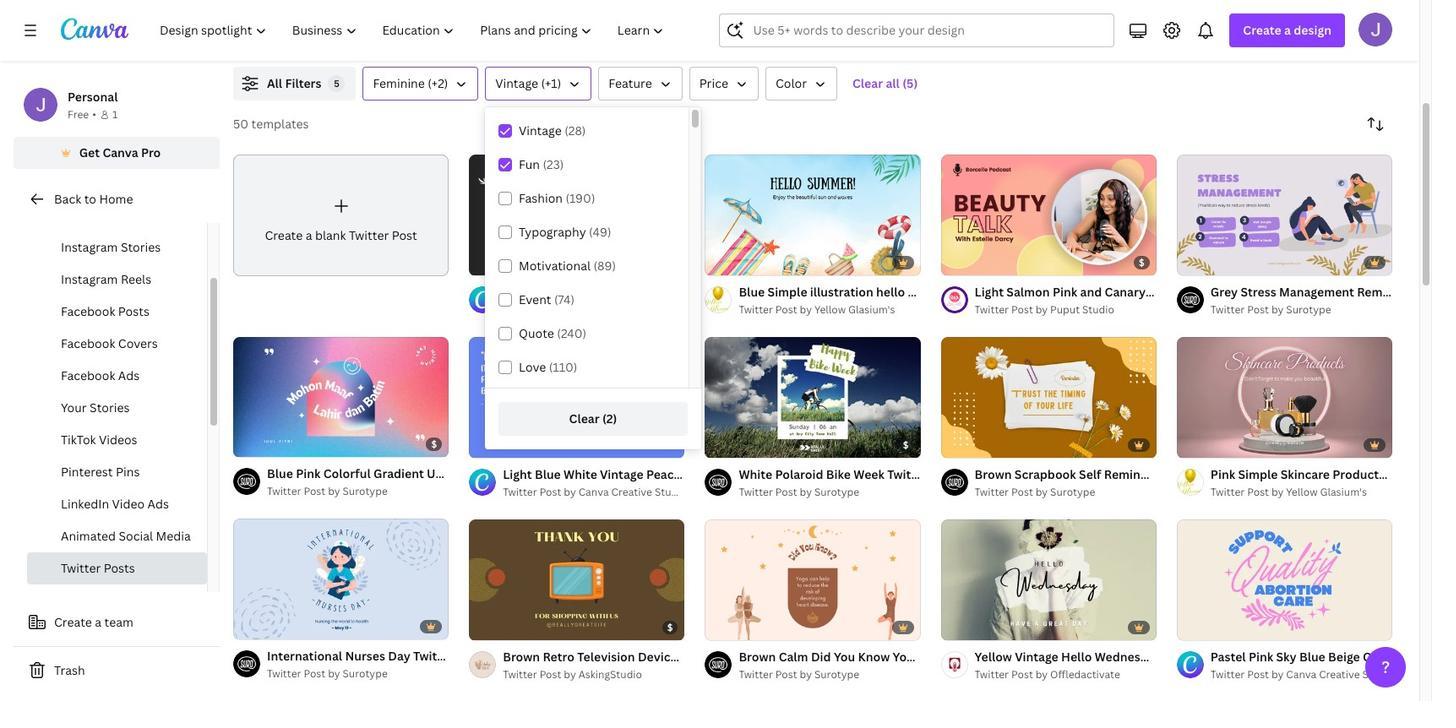 Task type: vqa. For each thing, say whether or not it's contained in the screenshot.
Design Button
no



Task type: locate. For each thing, give the bounding box(es) containing it.
•
[[92, 107, 96, 122]]

hello
[[877, 284, 906, 300]]

yellow down the skincare
[[1287, 485, 1318, 499]]

simple for blue
[[768, 284, 808, 300]]

1 peace from the left
[[647, 466, 681, 483]]

1 vertical spatial twitter post by yellow glasium's link
[[1211, 484, 1393, 501]]

brown left scrapbook
[[975, 466, 1012, 483]]

brown scrapbook self reminder twitter post image
[[941, 337, 1157, 458]]

ads
[[118, 368, 140, 384], [148, 496, 169, 512]]

a for blank
[[306, 227, 312, 243]]

(49)
[[589, 224, 612, 240]]

creative inside light blue white vintage peace quotes peace twitter post twitter post by canva creative studio
[[612, 485, 653, 499]]

1 vertical spatial clear
[[569, 411, 600, 427]]

0 vertical spatial clear
[[853, 75, 883, 91]]

clear
[[853, 75, 883, 91], [569, 411, 600, 427]]

videos
[[99, 432, 137, 448]]

2 horizontal spatial yellow
[[1287, 485, 1318, 499]]

posts inside 'link'
[[118, 303, 150, 320]]

get
[[79, 145, 100, 161]]

peace right quotes
[[728, 466, 763, 483]]

x/twitter post templates image
[[1032, 0, 1393, 46]]

askingstudio
[[579, 668, 642, 682]]

1 horizontal spatial simple
[[1239, 466, 1278, 483]]

animated social media
[[61, 528, 191, 544]]

blue inside blue simple illustration hello summer twitter post twitter post by yellow glasium's
[[739, 284, 765, 300]]

facebook up your stories
[[61, 368, 115, 384]]

international nurses day twitter post link
[[267, 648, 482, 666]]

2 vertical spatial facebook
[[61, 368, 115, 384]]

0 horizontal spatial peace
[[647, 466, 681, 483]]

social
[[119, 528, 153, 544]]

clear inside button
[[569, 411, 600, 427]]

of
[[724, 255, 734, 268]]

0 horizontal spatial reminder
[[1105, 466, 1161, 483]]

0 vertical spatial 1
[[112, 107, 118, 122]]

1 vertical spatial reminder
[[1105, 466, 1161, 483]]

0 vertical spatial creative
[[612, 303, 653, 317]]

2 white from the left
[[739, 466, 773, 483]]

stories for your stories
[[90, 400, 130, 416]]

studio
[[655, 303, 687, 317], [1083, 303, 1115, 317], [655, 485, 687, 499], [1363, 668, 1395, 682]]

1 horizontal spatial blue
[[739, 284, 765, 300]]

reminder inside 'brown scrapbook self reminder twitter post twitter post by surotype'
[[1105, 466, 1161, 483]]

instagram reels link
[[27, 264, 207, 296]]

by
[[564, 303, 576, 317], [800, 303, 812, 317], [1036, 303, 1048, 317], [1272, 303, 1284, 317], [328, 485, 340, 499], [564, 485, 576, 499], [800, 485, 812, 499], [1036, 485, 1048, 499], [1272, 485, 1284, 499], [328, 667, 340, 682], [564, 668, 576, 682], [800, 668, 812, 682], [1036, 668, 1048, 682], [1272, 668, 1284, 682]]

create a design
[[1244, 22, 1332, 38]]

stress
[[1241, 284, 1277, 300]]

by inside yellow vintage hello wednesday twitter post twitter post by offledactivate
[[1036, 668, 1048, 682]]

hello
[[1062, 649, 1092, 665]]

create inside button
[[54, 615, 92, 631]]

brown calm did you know yoga twitter post image
[[705, 519, 921, 641]]

(74)
[[555, 292, 575, 308]]

posts down the reels
[[118, 303, 150, 320]]

0 vertical spatial reminder
[[1358, 284, 1414, 300]]

yellow down illustration
[[815, 303, 846, 317]]

facebook for facebook ads
[[61, 368, 115, 384]]

50
[[233, 116, 249, 132]]

reminder inside grey stress management reminder twi twitter post by surotype
[[1358, 284, 1414, 300]]

0 horizontal spatial blue
[[535, 466, 561, 483]]

yellow
[[815, 303, 846, 317], [1287, 485, 1318, 499], [975, 649, 1013, 665]]

yellow up twitter post by offledactivate link
[[975, 649, 1013, 665]]

0 vertical spatial posts
[[121, 207, 152, 223]]

simple inside blue simple illustration hello summer twitter post twitter post by yellow glasium's
[[768, 284, 808, 300]]

1 facebook from the top
[[61, 303, 115, 320]]

brown inside 'brown calm did you know yoga twitter post twitter post by surotype'
[[739, 649, 776, 665]]

by inside twitter post by puput studio link
[[1036, 303, 1048, 317]]

facebook down instagram reels
[[61, 303, 115, 320]]

brown calm did you know yoga twitter post link
[[739, 648, 992, 667]]

0 vertical spatial create
[[1244, 22, 1282, 38]]

blue
[[739, 284, 765, 300], [535, 466, 561, 483]]

twitter post by surotype link for grey stress management reminder twi
[[1211, 302, 1393, 319]]

0 vertical spatial glasium's
[[849, 303, 896, 317]]

create left design
[[1244, 22, 1282, 38]]

summer
[[908, 284, 955, 300]]

simple right pink
[[1239, 466, 1278, 483]]

1 vertical spatial create
[[265, 227, 303, 243]]

event (74)
[[519, 292, 575, 308]]

clear left the all
[[853, 75, 883, 91]]

by inside 'brown calm did you know yoga twitter post twitter post by surotype'
[[800, 668, 812, 682]]

1 horizontal spatial a
[[306, 227, 312, 243]]

pro
[[141, 145, 161, 161]]

1 horizontal spatial 1
[[717, 255, 722, 268]]

1 horizontal spatial white
[[739, 466, 773, 483]]

peace left quotes
[[647, 466, 681, 483]]

vintage (+1)
[[496, 75, 562, 91]]

a inside dropdown button
[[1285, 22, 1292, 38]]

1 vertical spatial creative
[[612, 485, 653, 499]]

create left blank
[[265, 227, 303, 243]]

glasium's down blue simple illustration hello summer twitter post link
[[849, 303, 896, 317]]

2 instagram from the top
[[61, 239, 118, 255]]

wednesday
[[1095, 649, 1162, 665]]

facebook for facebook covers
[[61, 336, 115, 352]]

0 vertical spatial yellow
[[815, 303, 846, 317]]

blue pink colorful gradient ucapan mohon maaf lahir dan batin twitter post image
[[233, 337, 449, 458]]

1 horizontal spatial clear
[[853, 75, 883, 91]]

international
[[267, 649, 342, 665]]

grey stress management reminder twitter post image
[[1177, 154, 1393, 276]]

clear for clear all (5)
[[853, 75, 883, 91]]

yellow vintage hello wednesday twitter post link
[[975, 648, 1234, 667]]

1 white from the left
[[564, 466, 597, 483]]

1 horizontal spatial peace
[[728, 466, 763, 483]]

0 vertical spatial brown
[[975, 466, 1012, 483]]

stories
[[121, 239, 161, 255], [90, 400, 130, 416]]

instagram reels
[[61, 271, 151, 287]]

twitter post by canva creative studio
[[1211, 668, 1395, 682]]

reminder
[[1358, 284, 1414, 300], [1105, 466, 1161, 483]]

1 horizontal spatial glasium's
[[1321, 485, 1368, 499]]

1 vertical spatial twitter post by canva creative studio link
[[503, 484, 687, 501]]

brown for brown scrapbook self reminder twitter post
[[975, 466, 1012, 483]]

1 horizontal spatial reminder
[[1358, 284, 1414, 300]]

by inside blue simple illustration hello summer twitter post twitter post by yellow glasium's
[[800, 303, 812, 317]]

0 vertical spatial instagram
[[61, 207, 118, 223]]

50 templates
[[233, 116, 309, 132]]

illustrated christmas garland twitter post image
[[469, 154, 685, 276]]

personal
[[68, 89, 118, 105]]

1 horizontal spatial twitter post by yellow glasium's link
[[1211, 484, 1393, 501]]

twi
[[1416, 284, 1433, 300]]

trash link
[[14, 654, 220, 688]]

brown left calm
[[739, 649, 776, 665]]

twitter post by askingstudio link
[[503, 667, 685, 684]]

ads right the video
[[148, 496, 169, 512]]

twitter post by canva creative studio link for white
[[503, 484, 687, 501]]

reminder right self
[[1105, 466, 1161, 483]]

0 horizontal spatial create
[[54, 615, 92, 631]]

1 of 2
[[717, 255, 741, 268]]

free •
[[68, 107, 96, 122]]

2 vertical spatial create
[[54, 615, 92, 631]]

twitter post by yellow glasium's link down illustration
[[739, 302, 921, 319]]

1 instagram from the top
[[61, 207, 118, 223]]

0 vertical spatial blue
[[739, 284, 765, 300]]

white left polaroid
[[739, 466, 773, 483]]

1 vertical spatial ads
[[148, 496, 169, 512]]

facebook covers link
[[27, 328, 207, 360]]

surotype inside 'brown calm did you know yoga twitter post twitter post by surotype'
[[815, 668, 860, 682]]

0 horizontal spatial 1
[[112, 107, 118, 122]]

0 horizontal spatial twitter post by yellow glasium's link
[[739, 302, 921, 319]]

bike
[[827, 466, 851, 483]]

0 vertical spatial twitter post by canva creative studio link
[[503, 302, 687, 319]]

white down clear (2) button
[[564, 466, 597, 483]]

vintage left '(+1)'
[[496, 75, 539, 91]]

stories up the reels
[[121, 239, 161, 255]]

1 vertical spatial glasium's
[[1321, 485, 1368, 499]]

home
[[99, 191, 133, 207]]

create left team
[[54, 615, 92, 631]]

light blue white vintage peace quotes peace twitter post image
[[469, 337, 685, 458]]

1 vertical spatial posts
[[118, 303, 150, 320]]

None search field
[[720, 14, 1115, 47]]

0 horizontal spatial ads
[[118, 368, 140, 384]]

vintage up twitter post by offledactivate link
[[1015, 649, 1059, 665]]

illustration
[[811, 284, 874, 300]]

posts down animated social media link
[[104, 560, 135, 577]]

2 vertical spatial yellow
[[975, 649, 1013, 665]]

create a design button
[[1230, 14, 1346, 47]]

reminder for twitter
[[1105, 466, 1161, 483]]

(28)
[[565, 123, 586, 139]]

tiktok videos
[[61, 432, 137, 448]]

blue right light
[[535, 466, 561, 483]]

twitter post by offledactivate link
[[975, 667, 1157, 684]]

1 left of
[[717, 255, 722, 268]]

0 horizontal spatial a
[[95, 615, 102, 631]]

pink simple skincare products twitter post image
[[1177, 337, 1393, 458]]

0 vertical spatial stories
[[121, 239, 161, 255]]

post inside grey stress management reminder twi twitter post by surotype
[[1248, 303, 1270, 317]]

light
[[503, 466, 532, 483]]

$ for twitter post by puput studio
[[1140, 256, 1145, 269]]

blue down 2
[[739, 284, 765, 300]]

facebook posts link
[[27, 296, 207, 328]]

brown
[[975, 466, 1012, 483], [739, 649, 776, 665]]

surotype
[[1287, 303, 1332, 317], [343, 485, 388, 499], [815, 485, 860, 499], [1051, 485, 1096, 499], [343, 667, 388, 682], [815, 668, 860, 682]]

tiktok
[[61, 432, 96, 448]]

white inside "white polaroid bike week twitter post twitter post by surotype"
[[739, 466, 773, 483]]

(2)
[[603, 411, 617, 427]]

0 vertical spatial a
[[1285, 22, 1292, 38]]

twitter post by surotype link for brown scrapbook self reminder twitter post
[[975, 484, 1157, 501]]

back to home
[[54, 191, 133, 207]]

(5)
[[903, 75, 918, 91]]

brown inside 'brown scrapbook self reminder twitter post twitter post by surotype'
[[975, 466, 1012, 483]]

brown calm did you know yoga twitter post twitter post by surotype
[[739, 649, 992, 682]]

(89)
[[594, 258, 616, 274]]

reminder for twi
[[1358, 284, 1414, 300]]

facebook inside 'link'
[[61, 303, 115, 320]]

typography
[[519, 224, 586, 240]]

facebook up facebook ads
[[61, 336, 115, 352]]

1 vertical spatial facebook
[[61, 336, 115, 352]]

create inside dropdown button
[[1244, 22, 1282, 38]]

glasium's inside blue simple illustration hello summer twitter post twitter post by yellow glasium's
[[849, 303, 896, 317]]

1 vertical spatial yellow
[[1287, 485, 1318, 499]]

vintage up fun (23)
[[519, 123, 562, 139]]

love (110)
[[519, 359, 578, 375]]

0 vertical spatial facebook
[[61, 303, 115, 320]]

linkedin video ads link
[[27, 489, 207, 521]]

2 vertical spatial a
[[95, 615, 102, 631]]

a inside button
[[95, 615, 102, 631]]

blue simple illustration hello summer twitter post link
[[739, 283, 1027, 302]]

3 instagram from the top
[[61, 271, 118, 287]]

2 horizontal spatial create
[[1244, 22, 1282, 38]]

facebook
[[61, 303, 115, 320], [61, 336, 115, 352], [61, 368, 115, 384]]

2 horizontal spatial a
[[1285, 22, 1292, 38]]

Sort by button
[[1359, 107, 1393, 141]]

quote
[[519, 325, 554, 342]]

2 vertical spatial posts
[[104, 560, 135, 577]]

0 vertical spatial ads
[[118, 368, 140, 384]]

0 vertical spatial twitter post by yellow glasium's link
[[739, 302, 921, 319]]

vintage down (2)
[[600, 466, 644, 483]]

1 vertical spatial 1
[[717, 255, 722, 268]]

management
[[1280, 284, 1355, 300]]

2 facebook from the top
[[61, 336, 115, 352]]

1 horizontal spatial create
[[265, 227, 303, 243]]

create for create a team
[[54, 615, 92, 631]]

1 horizontal spatial ads
[[148, 496, 169, 512]]

by inside light blue white vintage peace quotes peace twitter post twitter post by canva creative studio
[[564, 485, 576, 499]]

2 vertical spatial instagram
[[61, 271, 118, 287]]

yellow inside blue simple illustration hello summer twitter post twitter post by yellow glasium's
[[815, 303, 846, 317]]

glasium's
[[849, 303, 896, 317], [1321, 485, 1368, 499]]

1 vertical spatial brown
[[739, 649, 776, 665]]

1 vertical spatial simple
[[1239, 466, 1278, 483]]

a left blank
[[306, 227, 312, 243]]

a left design
[[1285, 22, 1292, 38]]

twitter post by askingstudio
[[503, 668, 642, 682]]

glasium's down products
[[1321, 485, 1368, 499]]

1 horizontal spatial brown
[[975, 466, 1012, 483]]

twitter post by yellow glasium's link down the skincare
[[1211, 484, 1393, 501]]

simple for pink
[[1239, 466, 1278, 483]]

0 vertical spatial simple
[[768, 284, 808, 300]]

team
[[104, 615, 133, 631]]

0 horizontal spatial brown
[[739, 649, 776, 665]]

(240)
[[557, 325, 587, 342]]

(+2)
[[428, 75, 448, 91]]

0 horizontal spatial yellow
[[815, 303, 846, 317]]

1
[[112, 107, 118, 122], [717, 255, 722, 268]]

reminder left twi
[[1358, 284, 1414, 300]]

0 horizontal spatial clear
[[569, 411, 600, 427]]

posts up instagram stories link
[[121, 207, 152, 223]]

linkedin
[[61, 496, 109, 512]]

clear inside button
[[853, 75, 883, 91]]

grey stress management reminder twi link
[[1211, 283, 1433, 302]]

1 vertical spatial blue
[[535, 466, 561, 483]]

vintage inside button
[[496, 75, 539, 91]]

create for create a blank twitter post
[[265, 227, 303, 243]]

0 horizontal spatial white
[[564, 466, 597, 483]]

simple left illustration
[[768, 284, 808, 300]]

1 vertical spatial stories
[[90, 400, 130, 416]]

post inside the pink simple skincare products twitter p twitter post by yellow glasium's
[[1248, 485, 1270, 499]]

1 vertical spatial instagram
[[61, 239, 118, 255]]

1 of 2 link
[[705, 154, 921, 276]]

products
[[1333, 466, 1385, 483]]

instagram for instagram posts
[[61, 207, 118, 223]]

clear left (2)
[[569, 411, 600, 427]]

1 horizontal spatial yellow
[[975, 649, 1013, 665]]

instagram posts
[[61, 207, 152, 223]]

a left team
[[95, 615, 102, 631]]

by inside 'illustrated christmas garland twitter post twitter post by canva creative studio'
[[564, 303, 576, 317]]

studio inside 'illustrated christmas garland twitter post twitter post by canva creative studio'
[[655, 303, 687, 317]]

stories down facebook ads link
[[90, 400, 130, 416]]

linkedin video ads
[[61, 496, 169, 512]]

ads down covers
[[118, 368, 140, 384]]

posts
[[121, 207, 152, 223], [118, 303, 150, 320], [104, 560, 135, 577]]

3 facebook from the top
[[61, 368, 115, 384]]

1 vertical spatial a
[[306, 227, 312, 243]]

1 right •
[[112, 107, 118, 122]]

0 horizontal spatial simple
[[768, 284, 808, 300]]

simple inside the pink simple skincare products twitter p twitter post by yellow glasium's
[[1239, 466, 1278, 483]]

0 horizontal spatial glasium's
[[849, 303, 896, 317]]



Task type: describe. For each thing, give the bounding box(es) containing it.
yellow inside the pink simple skincare products twitter p twitter post by yellow glasium's
[[1287, 485, 1318, 499]]

$ for twitter post by surotype
[[431, 438, 437, 451]]

back to home link
[[14, 183, 220, 216]]

twitter post by canva creative studio link for garland
[[503, 302, 687, 319]]

feminine (+2) button
[[363, 67, 479, 101]]

light blue white vintage peace quotes peace twitter post twitter post by canva creative studio
[[503, 466, 834, 499]]

feminine
[[373, 75, 425, 91]]

create for create a design
[[1244, 22, 1282, 38]]

clear all (5)
[[853, 75, 918, 91]]

by inside international nurses day twitter post twitter post by surotype
[[328, 667, 340, 682]]

fashion
[[519, 190, 563, 206]]

illustrated christmas garland twitter post link
[[503, 283, 745, 302]]

create a blank twitter post
[[265, 227, 417, 243]]

know
[[858, 649, 890, 665]]

fashion (190)
[[519, 190, 596, 206]]

create a blank twitter post element
[[233, 155, 449, 276]]

1 for 1
[[112, 107, 118, 122]]

back
[[54, 191, 81, 207]]

video
[[112, 496, 145, 512]]

pink simple skincare products twitter p twitter post by yellow glasium's
[[1211, 466, 1433, 499]]

2 peace from the left
[[728, 466, 763, 483]]

christmas
[[566, 284, 624, 300]]

white inside light blue white vintage peace quotes peace twitter post twitter post by canva creative studio
[[564, 466, 597, 483]]

pinterest
[[61, 464, 113, 480]]

feminine (+2)
[[373, 75, 448, 91]]

pinterest pins
[[61, 464, 140, 480]]

jacob simon image
[[1359, 13, 1393, 46]]

pink simple skincare products twitter p link
[[1211, 466, 1433, 484]]

motivational (89)
[[519, 258, 616, 274]]

2
[[736, 255, 741, 268]]

instagram for instagram stories
[[61, 239, 118, 255]]

surotype inside international nurses day twitter post twitter post by surotype
[[343, 667, 388, 682]]

(110)
[[549, 359, 578, 375]]

yoga
[[893, 649, 920, 665]]

yellow vintage hello wednesday twitter post twitter post by offledactivate
[[975, 649, 1234, 682]]

you
[[834, 649, 856, 665]]

facebook covers
[[61, 336, 158, 352]]

yellow vintage hello wednesday twitter post image
[[941, 519, 1157, 641]]

light salmon pink and canary yellow gradient content promotion twitter post image
[[941, 154, 1157, 276]]

price
[[700, 75, 729, 91]]

top level navigation element
[[149, 14, 679, 47]]

puput
[[1051, 303, 1080, 317]]

blue simple illustration hello summer twitter post image
[[705, 154, 921, 276]]

feature
[[609, 75, 652, 91]]

posts for twitter posts
[[104, 560, 135, 577]]

white polaroid bike week twitter post image
[[705, 337, 921, 458]]

filters
[[285, 75, 322, 91]]

twitter post by puput studio link
[[975, 302, 1157, 319]]

typography (49)
[[519, 224, 612, 240]]

facebook posts
[[61, 303, 150, 320]]

canva inside 'illustrated christmas garland twitter post twitter post by canva creative studio'
[[579, 303, 609, 317]]

canva inside get canva pro button
[[103, 145, 138, 161]]

a for team
[[95, 615, 102, 631]]

garland
[[627, 284, 673, 300]]

animated
[[61, 528, 116, 544]]

fun
[[519, 156, 540, 172]]

create a team button
[[14, 606, 220, 640]]

canva inside light blue white vintage peace quotes peace twitter post twitter post by canva creative studio
[[579, 485, 609, 499]]

by inside the pink simple skincare products twitter p twitter post by yellow glasium's
[[1272, 485, 1284, 499]]

clear (2)
[[569, 411, 617, 427]]

twitter post by surotype link for white polaroid bike week twitter post
[[739, 484, 921, 501]]

color button
[[766, 67, 838, 101]]

illustrated
[[503, 284, 563, 300]]

your stories link
[[27, 392, 207, 424]]

Search search field
[[754, 14, 1104, 46]]

scrapbook
[[1015, 466, 1077, 483]]

motivational
[[519, 258, 591, 274]]

quote (240)
[[519, 325, 587, 342]]

twitter post by surotype
[[267, 485, 388, 499]]

stories for instagram stories
[[121, 239, 161, 255]]

vintage inside light blue white vintage peace quotes peace twitter post twitter post by canva creative studio
[[600, 466, 644, 483]]

2 vertical spatial creative
[[1320, 668, 1361, 682]]

ads inside the linkedin video ads link
[[148, 496, 169, 512]]

2 vertical spatial twitter post by canva creative studio link
[[1211, 667, 1395, 684]]

posts for instagram posts
[[121, 207, 152, 223]]

surotype inside 'brown scrapbook self reminder twitter post twitter post by surotype'
[[1051, 485, 1096, 499]]

creative inside 'illustrated christmas garland twitter post twitter post by canva creative studio'
[[612, 303, 653, 317]]

twitter post by surotype link for international nurses day twitter post
[[267, 666, 449, 683]]

by inside twitter post by askingstudio link
[[564, 668, 576, 682]]

twitter post by yellow glasium's link for illustration
[[739, 302, 921, 319]]

day
[[388, 649, 411, 665]]

(+1)
[[541, 75, 562, 91]]

ads inside facebook ads link
[[118, 368, 140, 384]]

create a blank twitter post link
[[233, 155, 449, 276]]

instagram for instagram reels
[[61, 271, 118, 287]]

calm
[[779, 649, 809, 665]]

5 filter options selected element
[[328, 75, 345, 92]]

a for design
[[1285, 22, 1292, 38]]

by inside 'brown scrapbook self reminder twitter post twitter post by surotype'
[[1036, 485, 1048, 499]]

twitter inside grey stress management reminder twi twitter post by surotype
[[1211, 303, 1245, 317]]

feature button
[[599, 67, 683, 101]]

light blue white vintage peace quotes peace twitter post link
[[503, 466, 834, 484]]

blue simple illustration hello summer twitter post twitter post by yellow glasium's
[[739, 284, 1027, 317]]

white polaroid bike week twitter post twitter post by surotype
[[739, 466, 957, 499]]

twitter post by yellow glasium's link for skincare
[[1211, 484, 1393, 501]]

blank
[[315, 227, 346, 243]]

pink
[[1211, 466, 1236, 483]]

self
[[1080, 466, 1102, 483]]

templates
[[252, 116, 309, 132]]

vintage (+1) button
[[486, 67, 592, 101]]

surotype inside "white polaroid bike week twitter post twitter post by surotype"
[[815, 485, 860, 499]]

glasium's inside the pink simple skincare products twitter p twitter post by yellow glasium's
[[1321, 485, 1368, 499]]

by inside grey stress management reminder twi twitter post by surotype
[[1272, 303, 1284, 317]]

studio inside light blue white vintage peace quotes peace twitter post twitter post by canva creative studio
[[655, 485, 687, 499]]

create a team
[[54, 615, 133, 631]]

instagram stories link
[[27, 232, 207, 264]]

yellow inside yellow vintage hello wednesday twitter post twitter post by offledactivate
[[975, 649, 1013, 665]]

event
[[519, 292, 552, 308]]

to
[[84, 191, 96, 207]]

grey
[[1211, 284, 1239, 300]]

brown for brown calm did you know yoga twitter post
[[739, 649, 776, 665]]

brown retro television device aesthetic greeting thank you twitter post image
[[469, 519, 685, 641]]

brown scrapbook self reminder twitter post link
[[975, 466, 1232, 484]]

love
[[519, 359, 546, 375]]

(190)
[[566, 190, 596, 206]]

blue inside light blue white vintage peace quotes peace twitter post twitter post by canva creative studio
[[535, 466, 561, 483]]

pastel pink sky blue beige cute illustrative protest content pro-choice twitter post image
[[1177, 519, 1393, 641]]

pins
[[116, 464, 140, 480]]

surotype inside grey stress management reminder twi twitter post by surotype
[[1287, 303, 1332, 317]]

get canva pro button
[[14, 137, 220, 169]]

by inside "white polaroid bike week twitter post twitter post by surotype"
[[800, 485, 812, 499]]

1 for 1 of 2
[[717, 255, 722, 268]]

p
[[1432, 466, 1433, 483]]

$ for twitter post by askingstudio
[[668, 621, 673, 634]]

clear for clear (2)
[[569, 411, 600, 427]]

vintage (28)
[[519, 123, 586, 139]]

vintage inside yellow vintage hello wednesday twitter post twitter post by offledactivate
[[1015, 649, 1059, 665]]

instagram stories
[[61, 239, 161, 255]]

international nurses day twitter post image
[[233, 519, 449, 640]]

posts for facebook posts
[[118, 303, 150, 320]]

media
[[156, 528, 191, 544]]

facebook for facebook posts
[[61, 303, 115, 320]]

twitter post by surotype link for brown calm did you know yoga twitter post
[[739, 667, 921, 684]]

all
[[886, 75, 900, 91]]



